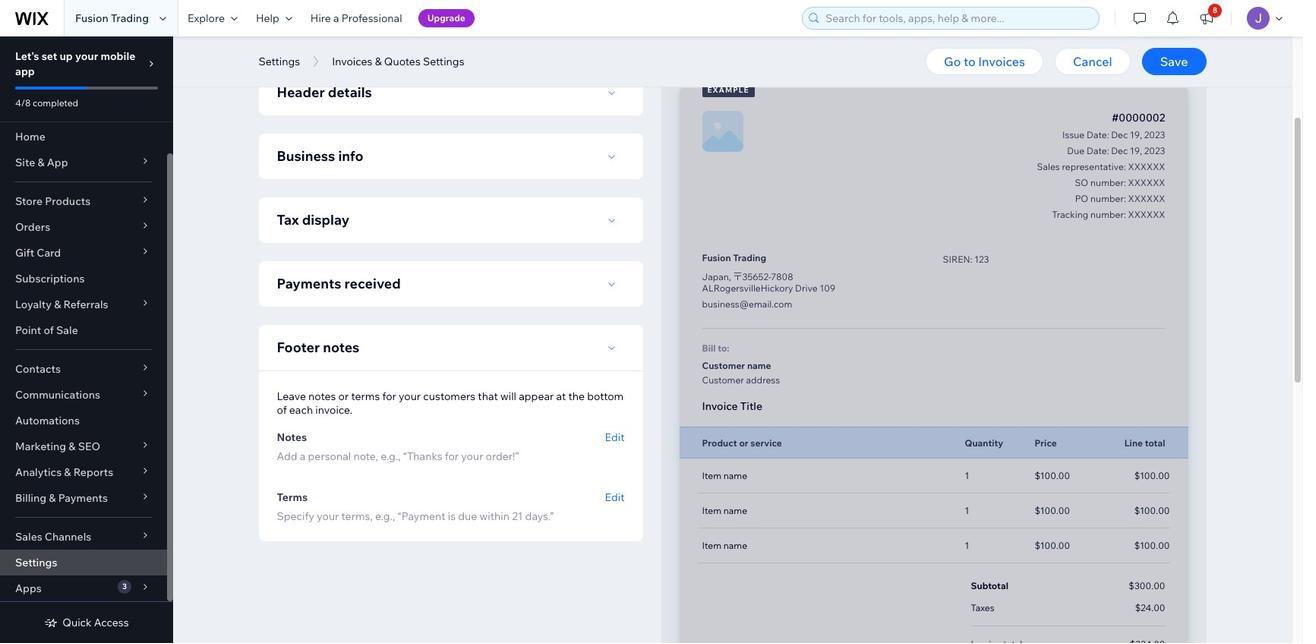Task type: describe. For each thing, give the bounding box(es) containing it.
save button
[[1142, 48, 1207, 75]]

& for analytics & reports
[[64, 466, 71, 479]]

2 1 from the top
[[965, 505, 970, 517]]

1 dec from the top
[[1112, 129, 1128, 141]]

will inside leave notes or terms for your customers that will appear at the bottom of each invoice.
[[501, 390, 517, 403]]

e.g., inside edit specify your terms, e.g., "payment is due within 21 days."
[[375, 510, 395, 523]]

site & app
[[15, 156, 68, 169]]

settings for settings "button"
[[259, 55, 300, 68]]

trading for fusion trading japan, 〒35652-7808 alrogersvillehickory drive 109 business@email.com
[[733, 252, 767, 264]]

2 2023 from the top
[[1145, 145, 1166, 156]]

let's
[[15, 49, 39, 63]]

analytics & reports button
[[0, 460, 167, 485]]

store products
[[15, 194, 91, 208]]

fusion trading japan, 〒35652-7808 alrogersvillehickory drive 109 business@email.com
[[702, 252, 836, 310]]

invoices & quotes settings button
[[324, 50, 472, 73]]

set
[[42, 49, 57, 63]]

footer
[[277, 339, 320, 356]]

a inside 'link'
[[334, 11, 339, 25]]

edit for edit specify your terms, e.g., "payment is due within 21 days."
[[605, 491, 625, 504]]

1 horizontal spatial payments
[[277, 275, 341, 292]]

due
[[1068, 145, 1085, 156]]

each inside leave notes or terms for your customers that will appear at the bottom of each invoice.
[[289, 403, 313, 417]]

contacts button
[[0, 356, 167, 382]]

mobile
[[101, 49, 136, 63]]

3 xxxxxx from the top
[[1128, 193, 1166, 204]]

name inside bill to: customer name customer address
[[747, 360, 771, 371]]

& left future
[[874, 35, 882, 50]]

4 xxxxxx from the top
[[1128, 209, 1166, 220]]

app
[[47, 156, 68, 169]]

3 number: from the top
[[1091, 209, 1126, 220]]

affect
[[784, 35, 817, 50]]

access
[[94, 616, 129, 630]]

leave notes or terms for your customers that will appear at the bottom of each invoice.
[[277, 390, 624, 417]]

quick access button
[[44, 616, 129, 630]]

issue
[[1063, 129, 1085, 141]]

issued
[[835, 35, 871, 50]]

1 edit button from the top
[[605, 431, 625, 444]]

line total
[[1125, 437, 1166, 449]]

line
[[1125, 437, 1143, 449]]

siren:
[[943, 254, 973, 265]]

fusion trading
[[75, 11, 149, 25]]

analytics & reports
[[15, 466, 113, 479]]

due
[[458, 510, 477, 523]]

all
[[819, 35, 832, 50]]

analytics
[[15, 466, 62, 479]]

sidebar element
[[0, 36, 173, 643]]

sale
[[56, 324, 78, 337]]

point of sale
[[15, 324, 78, 337]]

business info
[[277, 147, 364, 165]]

of inside sidebar element
[[44, 324, 54, 337]]

quotes
[[384, 55, 421, 68]]

terms
[[277, 491, 308, 504]]

header
[[277, 84, 325, 101]]

note,
[[354, 450, 378, 463]]

1 2023 from the top
[[1145, 129, 1166, 141]]

leave
[[277, 390, 306, 403]]

your inside leave notes or terms for your customers that will appear at the bottom of each invoice.
[[399, 390, 421, 403]]

specify
[[277, 510, 315, 523]]

0 vertical spatial will
[[763, 35, 781, 50]]

terms
[[351, 390, 380, 403]]

made
[[700, 35, 732, 50]]

order!"
[[486, 450, 519, 463]]

card
[[37, 246, 61, 260]]

display
[[302, 211, 350, 229]]

reports
[[73, 466, 113, 479]]

1 item from the top
[[702, 470, 722, 482]]

home
[[15, 130, 45, 144]]

3 item from the top
[[702, 540, 722, 552]]

1 1 from the top
[[965, 470, 970, 482]]

representative:
[[1062, 161, 1126, 172]]

settings for "settings" link
[[15, 556, 57, 570]]

what
[[321, 35, 349, 50]]

for inside leave notes or terms for your customers that will appear at the bottom of each invoice.
[[382, 390, 396, 403]]

appear
[[519, 390, 554, 403]]

of inside leave notes or terms for your customers that will appear at the bottom of each invoice.
[[277, 403, 287, 417]]

payments inside dropdown button
[[58, 492, 108, 505]]

days."
[[525, 510, 554, 523]]

for inside edit add a personal note, e.g., "thanks for your order!"
[[445, 450, 459, 463]]

quantity
[[965, 437, 1004, 449]]

price
[[1035, 437, 1057, 449]]

7808
[[771, 271, 793, 283]]

"thanks
[[403, 450, 443, 463]]

product or service
[[702, 437, 782, 449]]

1 19, from the top
[[1130, 129, 1143, 141]]

invoices & quotes settings
[[332, 55, 465, 68]]

referrals
[[63, 298, 108, 311]]

title
[[741, 400, 763, 413]]

2 dec from the top
[[1112, 145, 1128, 156]]

8
[[1213, 5, 1218, 15]]

2 item from the top
[[702, 505, 722, 517]]

customers
[[423, 390, 476, 403]]

4/8
[[15, 97, 31, 109]]

help
[[256, 11, 279, 25]]

notes for footer
[[323, 339, 360, 356]]

cancel
[[1073, 54, 1113, 69]]

loyalty & referrals
[[15, 298, 108, 311]]

"payment
[[398, 510, 446, 523]]

store
[[15, 194, 43, 208]]

cancel button
[[1055, 48, 1131, 75]]

4/8 completed
[[15, 97, 78, 109]]

quick
[[63, 616, 92, 630]]

quick access
[[63, 616, 129, 630]]

and
[[490, 35, 512, 50]]

edit for edit add a personal note, e.g., "thanks for your order!"
[[605, 431, 625, 444]]

product
[[702, 437, 737, 449]]

settings link
[[0, 550, 167, 576]]

changes
[[647, 35, 697, 50]]

on
[[401, 35, 415, 50]]

save
[[1161, 54, 1189, 69]]



Task type: locate. For each thing, give the bounding box(es) containing it.
notes for leave
[[308, 390, 336, 403]]

trading
[[111, 11, 149, 25], [733, 252, 767, 264]]

fusion up mobile
[[75, 11, 108, 25]]

1 customer from the top
[[702, 360, 745, 371]]

e.g., right 'terms,'
[[375, 510, 395, 523]]

0 vertical spatial edit button
[[605, 431, 625, 444]]

date: right issue
[[1087, 129, 1110, 141]]

0 horizontal spatial fusion
[[75, 11, 108, 25]]

item name
[[702, 470, 748, 482], [702, 505, 748, 517], [702, 540, 748, 552]]

your inside edit specify your terms, e.g., "payment is due within 21 days."
[[317, 510, 339, 523]]

1 vertical spatial trading
[[733, 252, 767, 264]]

hire
[[311, 11, 331, 25]]

will right that at the left bottom
[[501, 390, 517, 403]]

& right billing
[[49, 492, 56, 505]]

your left 'terms,'
[[317, 510, 339, 523]]

0 horizontal spatial of
[[44, 324, 54, 337]]

2 19, from the top
[[1130, 145, 1143, 156]]

bottom
[[587, 390, 624, 403]]

1 vertical spatial number:
[[1091, 193, 1126, 204]]

go to invoices
[[944, 54, 1026, 69]]

your right edit
[[539, 35, 565, 50]]

& left reports
[[64, 466, 71, 479]]

a inside edit add a personal note, e.g., "thanks for your order!"
[[300, 450, 306, 463]]

3 1 from the top
[[965, 540, 970, 552]]

0 vertical spatial dec
[[1112, 129, 1128, 141]]

each
[[418, 35, 445, 50], [289, 403, 313, 417]]

home link
[[0, 124, 167, 150]]

fusion for fusion trading
[[75, 11, 108, 25]]

0 horizontal spatial each
[[289, 403, 313, 417]]

dec down #0000002
[[1112, 129, 1128, 141]]

0 vertical spatial edit
[[605, 431, 625, 444]]

1 vertical spatial edit
[[605, 491, 625, 504]]

sales left the representative:
[[1037, 161, 1060, 172]]

personal
[[308, 450, 351, 463]]

gift card
[[15, 246, 61, 260]]

or inside leave notes or terms for your customers that will appear at the bottom of each invoice.
[[339, 390, 349, 403]]

your inside edit add a personal note, e.g., "thanks for your order!"
[[461, 450, 483, 463]]

customize what appears on each invoice and edit your default email. changes made here will affect all issued & future invoices.
[[259, 35, 971, 50]]

#0000002 issue date: dec 19, 2023 due date: dec 19, 2023 sales representative: xxxxxx so number: xxxxxx po number: xxxxxx tracking number: xxxxxx
[[1037, 111, 1166, 220]]

invoices down what
[[332, 55, 373, 68]]

notes right footer
[[323, 339, 360, 356]]

0 vertical spatial sales
[[1037, 161, 1060, 172]]

1 vertical spatial date:
[[1087, 145, 1110, 156]]

up
[[60, 49, 73, 63]]

dec
[[1112, 129, 1128, 141], [1112, 145, 1128, 156]]

edit button
[[605, 431, 625, 444], [605, 491, 625, 504]]

to:
[[718, 343, 730, 354]]

21
[[512, 510, 523, 523]]

sales inside dropdown button
[[15, 530, 42, 544]]

trading up 〒35652-
[[733, 252, 767, 264]]

subtotal
[[971, 580, 1009, 592]]

invoice
[[448, 35, 488, 50]]

3
[[122, 582, 127, 592]]

customer down to:
[[702, 360, 745, 371]]

contacts
[[15, 362, 61, 376]]

1 vertical spatial e.g.,
[[375, 510, 395, 523]]

sales channels button
[[0, 524, 167, 550]]

trading inside fusion trading japan, 〒35652-7808 alrogersvillehickory drive 109 business@email.com
[[733, 252, 767, 264]]

2 horizontal spatial settings
[[423, 55, 465, 68]]

0 horizontal spatial for
[[382, 390, 396, 403]]

settings up apps
[[15, 556, 57, 570]]

0 vertical spatial item name
[[702, 470, 748, 482]]

settings inside button
[[423, 55, 465, 68]]

& inside button
[[375, 55, 382, 68]]

footer notes
[[277, 339, 360, 356]]

2 edit button from the top
[[605, 491, 625, 504]]

123
[[975, 254, 989, 265]]

1 vertical spatial edit button
[[605, 491, 625, 504]]

2 item name from the top
[[702, 505, 748, 517]]

0 vertical spatial a
[[334, 11, 339, 25]]

your left "order!""
[[461, 450, 483, 463]]

a right hire
[[334, 11, 339, 25]]

settings down customize
[[259, 55, 300, 68]]

& right loyalty
[[54, 298, 61, 311]]

1 vertical spatial notes
[[308, 390, 336, 403]]

0 vertical spatial 2023
[[1145, 129, 1166, 141]]

example
[[708, 85, 749, 95]]

2 edit from the top
[[605, 491, 625, 504]]

notes inside leave notes or terms for your customers that will appear at the bottom of each invoice.
[[308, 390, 336, 403]]

1 horizontal spatial settings
[[259, 55, 300, 68]]

settings down invoice in the left top of the page
[[423, 55, 465, 68]]

site & app button
[[0, 150, 167, 175]]

marketing & seo
[[15, 440, 100, 454]]

date: up the representative:
[[1087, 145, 1110, 156]]

& for loyalty & referrals
[[54, 298, 61, 311]]

0 horizontal spatial will
[[501, 390, 517, 403]]

fusion inside fusion trading japan, 〒35652-7808 alrogersvillehickory drive 109 business@email.com
[[702, 252, 731, 264]]

automations link
[[0, 408, 167, 434]]

1 number: from the top
[[1091, 177, 1126, 188]]

each up notes
[[289, 403, 313, 417]]

your inside let's set up your mobile app
[[75, 49, 98, 63]]

1 horizontal spatial each
[[418, 35, 445, 50]]

1 vertical spatial 19,
[[1130, 145, 1143, 156]]

service
[[751, 437, 782, 449]]

e.g., inside edit add a personal note, e.g., "thanks for your order!"
[[381, 450, 401, 463]]

hire a professional link
[[301, 0, 411, 36]]

help button
[[247, 0, 301, 36]]

within
[[480, 510, 510, 523]]

1 vertical spatial 1
[[965, 505, 970, 517]]

sales down billing
[[15, 530, 42, 544]]

0 vertical spatial 1
[[965, 470, 970, 482]]

billing & payments
[[15, 492, 108, 505]]

each right on
[[418, 35, 445, 50]]

1 vertical spatial item
[[702, 505, 722, 517]]

1 vertical spatial of
[[277, 403, 287, 417]]

19,
[[1130, 129, 1143, 141], [1130, 145, 1143, 156]]

go
[[944, 54, 961, 69]]

at
[[556, 390, 566, 403]]

edit inside edit specify your terms, e.g., "payment is due within 21 days."
[[605, 491, 625, 504]]

0 vertical spatial for
[[382, 390, 396, 403]]

1 vertical spatial fusion
[[702, 252, 731, 264]]

payments down analytics & reports popup button
[[58, 492, 108, 505]]

orders button
[[0, 214, 167, 240]]

e.g., right note,
[[381, 450, 401, 463]]

channels
[[45, 530, 91, 544]]

& left seo
[[69, 440, 76, 454]]

2 customer from the top
[[702, 375, 744, 386]]

products
[[45, 194, 91, 208]]

subscriptions
[[15, 272, 85, 286]]

1 vertical spatial each
[[289, 403, 313, 417]]

0 horizontal spatial a
[[300, 450, 306, 463]]

0 vertical spatial each
[[418, 35, 445, 50]]

2 xxxxxx from the top
[[1128, 177, 1166, 188]]

here
[[734, 35, 760, 50]]

for right "thanks
[[445, 450, 459, 463]]

of left sale
[[44, 324, 54, 337]]

0 horizontal spatial trading
[[111, 11, 149, 25]]

& for invoices & quotes settings
[[375, 55, 382, 68]]

0 vertical spatial 19,
[[1130, 129, 1143, 141]]

fusion
[[75, 11, 108, 25], [702, 252, 731, 264]]

notes
[[277, 431, 307, 444]]

customer up the invoice
[[702, 375, 744, 386]]

1 horizontal spatial will
[[763, 35, 781, 50]]

add
[[277, 450, 298, 463]]

settings
[[259, 55, 300, 68], [423, 55, 465, 68], [15, 556, 57, 570]]

1 vertical spatial payments
[[58, 492, 108, 505]]

default
[[567, 35, 608, 50]]

taxes
[[971, 602, 995, 614]]

0 vertical spatial date:
[[1087, 129, 1110, 141]]

number: right 'po'
[[1091, 193, 1126, 204]]

1 horizontal spatial sales
[[1037, 161, 1060, 172]]

invoices right 'to'
[[979, 54, 1026, 69]]

edit
[[514, 35, 537, 50]]

1 horizontal spatial a
[[334, 11, 339, 25]]

marketing
[[15, 440, 66, 454]]

2 number: from the top
[[1091, 193, 1126, 204]]

automations
[[15, 414, 80, 428]]

2 date: from the top
[[1087, 145, 1110, 156]]

marketing & seo button
[[0, 434, 167, 460]]

& for site & app
[[38, 156, 45, 169]]

your left customers
[[399, 390, 421, 403]]

& for billing & payments
[[49, 492, 56, 505]]

3 item name from the top
[[702, 540, 748, 552]]

that
[[478, 390, 498, 403]]

2 vertical spatial 1
[[965, 540, 970, 552]]

fusion for fusion trading japan, 〒35652-7808 alrogersvillehickory drive 109 business@email.com
[[702, 252, 731, 264]]

trading up mobile
[[111, 11, 149, 25]]

fusion up japan,
[[702, 252, 731, 264]]

drive
[[795, 283, 818, 294]]

1 vertical spatial 2023
[[1145, 145, 1166, 156]]

settings inside sidebar element
[[15, 556, 57, 570]]

name
[[747, 360, 771, 371], [724, 470, 748, 482], [724, 505, 748, 517], [724, 540, 748, 552]]

2 vertical spatial item
[[702, 540, 722, 552]]

edit inside edit add a personal note, e.g., "thanks for your order!"
[[605, 431, 625, 444]]

& right site
[[38, 156, 45, 169]]

2023
[[1145, 129, 1166, 141], [1145, 145, 1166, 156]]

1
[[965, 470, 970, 482], [965, 505, 970, 517], [965, 540, 970, 552]]

notes right leave
[[308, 390, 336, 403]]

0 vertical spatial number:
[[1091, 177, 1126, 188]]

dec up the representative:
[[1112, 145, 1128, 156]]

upgrade button
[[418, 9, 475, 27]]

0 vertical spatial payments
[[277, 275, 341, 292]]

0 vertical spatial or
[[339, 390, 349, 403]]

0 vertical spatial customer
[[702, 360, 745, 371]]

0 horizontal spatial or
[[339, 390, 349, 403]]

will right the here
[[763, 35, 781, 50]]

Search for tools, apps, help & more... field
[[821, 8, 1095, 29]]

1 item name from the top
[[702, 470, 748, 482]]

gift card button
[[0, 240, 167, 266]]

1 vertical spatial a
[[300, 450, 306, 463]]

app
[[15, 65, 35, 78]]

0 vertical spatial e.g.,
[[381, 450, 401, 463]]

& for marketing & seo
[[69, 440, 76, 454]]

settings inside "button"
[[259, 55, 300, 68]]

1 horizontal spatial fusion
[[702, 252, 731, 264]]

business
[[277, 147, 335, 165]]

& inside dropdown button
[[49, 492, 56, 505]]

0 vertical spatial of
[[44, 324, 54, 337]]

store products button
[[0, 188, 167, 214]]

number: right 'tracking'
[[1091, 209, 1126, 220]]

invoices
[[979, 54, 1026, 69], [332, 55, 373, 68]]

business@email.com
[[702, 299, 793, 310]]

0 horizontal spatial invoices
[[332, 55, 373, 68]]

1 xxxxxx from the top
[[1129, 161, 1166, 172]]

for
[[382, 390, 396, 403], [445, 450, 459, 463]]

header details
[[277, 84, 372, 101]]

0 horizontal spatial sales
[[15, 530, 42, 544]]

1 vertical spatial sales
[[15, 530, 42, 544]]

1 vertical spatial will
[[501, 390, 517, 403]]

1 vertical spatial customer
[[702, 375, 744, 386]]

info
[[338, 147, 364, 165]]

payments left received
[[277, 275, 341, 292]]

of up notes
[[277, 403, 287, 417]]

point of sale link
[[0, 318, 167, 343]]

gift
[[15, 246, 34, 260]]

billing
[[15, 492, 46, 505]]

0 vertical spatial item
[[702, 470, 722, 482]]

alrogersvillehickory
[[702, 283, 793, 294]]

1 horizontal spatial or
[[739, 437, 749, 449]]

0 vertical spatial fusion
[[75, 11, 108, 25]]

a right add on the bottom of page
[[300, 450, 306, 463]]

1 vertical spatial dec
[[1112, 145, 1128, 156]]

0 horizontal spatial settings
[[15, 556, 57, 570]]

$24.00
[[1135, 602, 1166, 614]]

number: down the representative:
[[1091, 177, 1126, 188]]

0 horizontal spatial payments
[[58, 492, 108, 505]]

seo
[[78, 440, 100, 454]]

settings button
[[251, 50, 308, 73]]

or left 'service'
[[739, 437, 749, 449]]

1 horizontal spatial trading
[[733, 252, 767, 264]]

1 vertical spatial item name
[[702, 505, 748, 517]]

communications button
[[0, 382, 167, 408]]

& inside popup button
[[64, 466, 71, 479]]

1 horizontal spatial of
[[277, 403, 287, 417]]

sales inside #0000002 issue date: dec 19, 2023 due date: dec 19, 2023 sales representative: xxxxxx so number: xxxxxx po number: xxxxxx tracking number: xxxxxx
[[1037, 161, 1060, 172]]

0 vertical spatial trading
[[111, 11, 149, 25]]

0 vertical spatial notes
[[323, 339, 360, 356]]

edit add a personal note, e.g., "thanks for your order!"
[[277, 431, 625, 463]]

2 vertical spatial number:
[[1091, 209, 1126, 220]]

siren: 123
[[943, 254, 989, 265]]

trading for fusion trading
[[111, 11, 149, 25]]

1 edit from the top
[[605, 431, 625, 444]]

sales
[[1037, 161, 1060, 172], [15, 530, 42, 544]]

1 horizontal spatial for
[[445, 450, 459, 463]]

1 date: from the top
[[1087, 129, 1110, 141]]

your right up
[[75, 49, 98, 63]]

or left terms
[[339, 390, 349, 403]]

1 vertical spatial or
[[739, 437, 749, 449]]

2 vertical spatial item name
[[702, 540, 748, 552]]

for right terms
[[382, 390, 396, 403]]

apps
[[15, 582, 42, 596]]

& down appears
[[375, 55, 382, 68]]

1 vertical spatial for
[[445, 450, 459, 463]]

address
[[746, 375, 780, 386]]

1 horizontal spatial invoices
[[979, 54, 1026, 69]]



Task type: vqa. For each thing, say whether or not it's contained in the screenshot.


